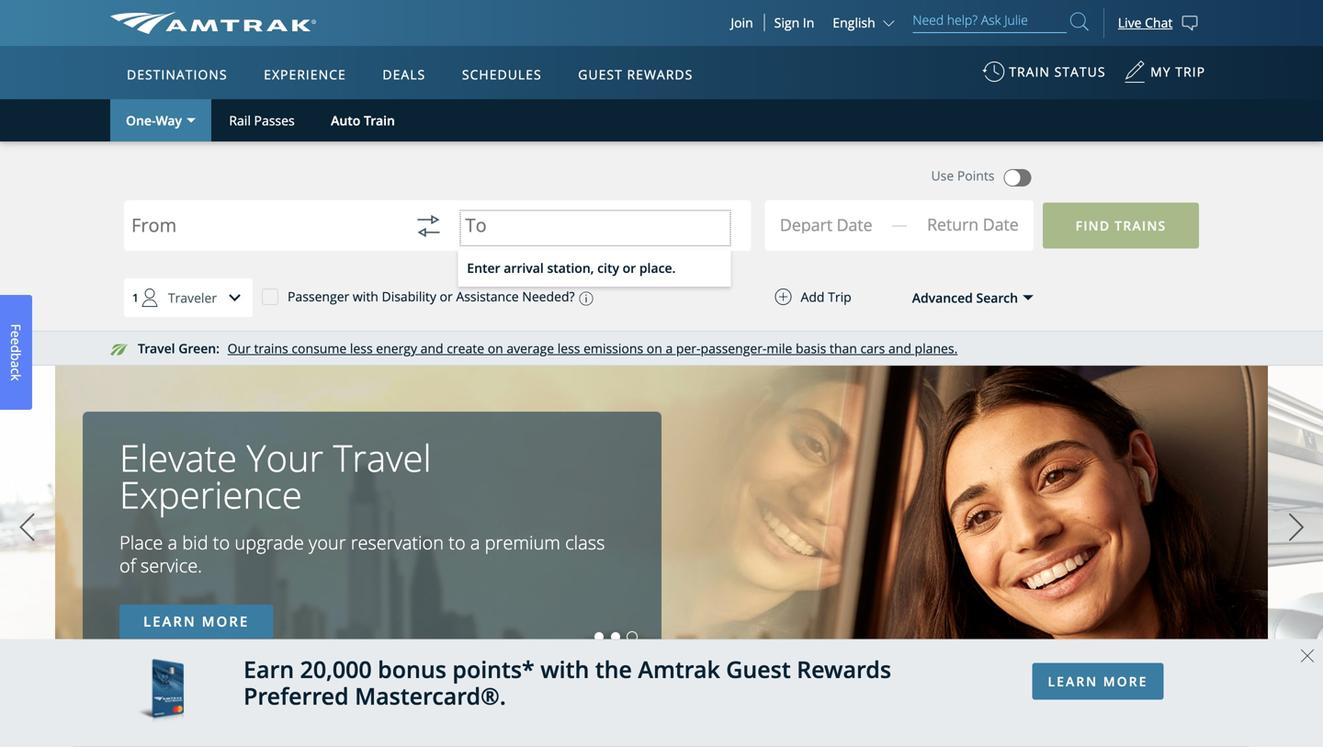 Task type: describe. For each thing, give the bounding box(es) containing it.
live chat
[[1118, 14, 1173, 31]]

train status
[[1009, 63, 1106, 80]]

than
[[830, 340, 857, 357]]

passenger
[[288, 288, 349, 305]]

place
[[119, 530, 163, 555]]

banner containing join
[[0, 0, 1323, 424]]

arrival
[[504, 259, 544, 277]]

my
[[1151, 63, 1171, 80]]

To text field
[[465, 215, 725, 241]]

traveler
[[168, 289, 217, 306]]

regions map image
[[179, 153, 620, 411]]

english button
[[833, 14, 899, 31]]

experience inside popup button
[[264, 66, 346, 83]]

1 on from the left
[[488, 340, 503, 357]]

search icon image
[[1070, 9, 1089, 34]]

create
[[447, 340, 484, 357]]

trip
[[828, 288, 851, 305]]

Enter arrival station, city or place. field
[[458, 204, 731, 287]]

one-
[[126, 111, 156, 129]]

click to add the number travelers and discount types image
[[217, 279, 254, 316]]

a left the per-
[[666, 340, 673, 357]]

in
[[803, 14, 814, 31]]

learn more link
[[1032, 663, 1164, 700]]

b
[[7, 353, 25, 361]]

elevate your travel experience
[[119, 432, 431, 519]]

amtrak sustains leaf icon image
[[110, 344, 129, 356]]

choose a slide to display tab list
[[0, 632, 640, 641]]

one-way
[[126, 111, 182, 129]]

select caret image
[[187, 118, 196, 123]]

more
[[202, 612, 249, 631]]

trains
[[254, 340, 288, 357]]

of
[[119, 553, 136, 578]]

class
[[565, 530, 605, 555]]

advanced
[[912, 289, 973, 306]]

2 and from the left
[[889, 340, 911, 357]]

Please enter your search item search field
[[913, 9, 1067, 33]]

mile
[[767, 340, 792, 357]]

status
[[1054, 63, 1106, 80]]

auto train link
[[312, 99, 413, 142]]

schedules
[[462, 66, 542, 83]]

earn
[[243, 654, 294, 685]]

disability
[[382, 288, 436, 305]]

your
[[247, 432, 324, 482]]

assistance
[[456, 288, 519, 305]]

2 less from the left
[[557, 340, 580, 357]]

travel green: our trains consume less energy and create on average less emissions on a per-passenger-mile basis than cars and planes.
[[138, 340, 958, 357]]

basis
[[796, 340, 826, 357]]

rewards inside popup button
[[627, 66, 693, 83]]

auto train
[[331, 111, 395, 129]]

sign
[[774, 14, 800, 31]]

slide 2 tab
[[611, 632, 620, 641]]

emissions
[[584, 340, 643, 357]]

previous image
[[13, 505, 41, 551]]

passenger image
[[131, 279, 168, 316]]

our trains consume less energy and create on average less emissions on a per-passenger-mile basis than cars and planes. link
[[228, 340, 958, 357]]

per-
[[676, 340, 701, 357]]

a left the premium
[[470, 530, 480, 555]]

return date
[[927, 213, 1019, 236]]

learn more
[[1048, 673, 1148, 690]]

city
[[597, 259, 619, 277]]

planes.
[[915, 340, 958, 357]]

guest inside earn 20,000 bonus points* with the amtrak guest rewards preferred mastercard®.
[[726, 654, 791, 685]]

advanced search button
[[874, 279, 1035, 316]]

passes
[[254, 112, 295, 129]]

deals button
[[375, 49, 433, 100]]

train
[[364, 111, 395, 129]]

return date button
[[911, 206, 1034, 252]]

add trip button
[[738, 279, 888, 314]]

average
[[507, 340, 554, 357]]

bonus
[[378, 654, 446, 685]]

amtrak
[[638, 654, 720, 685]]

trip
[[1175, 63, 1206, 80]]

slide 1 tab
[[594, 632, 604, 641]]

add trip
[[801, 288, 851, 305]]

next image
[[1283, 505, 1310, 551]]

service.
[[140, 553, 202, 578]]

sign in button
[[774, 14, 814, 31]]

premium
[[485, 530, 560, 555]]

with inside earn 20,000 bonus points* with the amtrak guest rewards preferred mastercard®.
[[541, 654, 589, 685]]

place.
[[639, 259, 676, 277]]

destinations button
[[119, 49, 235, 100]]

mastercard®.
[[355, 680, 506, 711]]

1 e from the top
[[7, 330, 25, 338]]

learn
[[1048, 673, 1098, 690]]

use
[[931, 167, 954, 184]]

advanced search
[[912, 289, 1018, 306]]

From text field
[[131, 215, 392, 241]]

points*
[[452, 654, 535, 685]]

needed?
[[522, 288, 575, 305]]

add
[[801, 288, 825, 305]]

english
[[833, 14, 875, 31]]



Task type: vqa. For each thing, say whether or not it's contained in the screenshot.
Reservation
yes



Task type: locate. For each thing, give the bounding box(es) containing it.
e up d
[[7, 330, 25, 338]]

learn more link
[[119, 605, 273, 639]]

c
[[7, 368, 25, 374]]

1 vertical spatial or
[[440, 288, 453, 305]]

upgrade
[[235, 530, 304, 555]]

1 horizontal spatial less
[[557, 340, 580, 357]]

destinations
[[127, 66, 227, 83]]

guest rewards button
[[571, 49, 700, 100]]

2 e from the top
[[7, 338, 25, 345]]

plus icon image
[[775, 289, 792, 305]]

schedules link
[[455, 46, 549, 99]]

guest rewards
[[578, 66, 693, 83]]

a inside button
[[7, 361, 25, 368]]

None field
[[131, 204, 392, 264], [783, 205, 910, 251], [783, 205, 910, 251]]

2 on from the left
[[647, 340, 662, 357]]

or right disability
[[440, 288, 453, 305]]

deals
[[383, 66, 426, 83]]

1 less from the left
[[350, 340, 373, 357]]

or right city
[[623, 259, 636, 277]]

to
[[213, 530, 230, 555], [449, 530, 466, 555]]

bid
[[182, 530, 208, 555]]

0 horizontal spatial to
[[213, 530, 230, 555]]

on
[[488, 340, 503, 357], [647, 340, 662, 357]]

with left disability
[[353, 288, 378, 305]]

1 and from the left
[[421, 340, 443, 357]]

passenger-
[[701, 340, 767, 357]]

auto
[[331, 111, 361, 129]]

experience
[[264, 66, 346, 83], [119, 469, 302, 519]]

travel inside the elevate your travel experience
[[333, 432, 431, 482]]

chat
[[1145, 14, 1173, 31]]

0 vertical spatial travel
[[138, 340, 175, 357]]

1 horizontal spatial or
[[623, 259, 636, 277]]

one-way button
[[110, 99, 211, 142]]

a
[[666, 340, 673, 357], [7, 361, 25, 368], [168, 530, 177, 555], [470, 530, 480, 555]]

1 horizontal spatial on
[[647, 340, 662, 357]]

0 vertical spatial experience
[[264, 66, 346, 83]]

energy
[[376, 340, 417, 357]]

1 vertical spatial with
[[541, 654, 589, 685]]

return
[[927, 213, 979, 236]]

0 horizontal spatial travel
[[138, 340, 175, 357]]

Passenger with Disability or Assistance Needed? checkbox
[[262, 288, 278, 304]]

rewards inside earn 20,000 bonus points* with the amtrak guest rewards preferred mastercard®.
[[797, 654, 891, 685]]

station,
[[547, 259, 594, 277]]

traveler button
[[124, 278, 254, 317]]

rail
[[229, 112, 251, 129]]

f
[[7, 324, 25, 330]]

a left bid
[[168, 530, 177, 555]]

use points
[[931, 167, 995, 184]]

train status link
[[982, 54, 1106, 99]]

1 horizontal spatial to
[[449, 530, 466, 555]]

and left create
[[421, 340, 443, 357]]

0 vertical spatial with
[[353, 288, 378, 305]]

1 vertical spatial rewards
[[797, 654, 891, 685]]

f e e d b a c k
[[7, 324, 25, 381]]

1 horizontal spatial guest
[[726, 654, 791, 685]]

green:
[[178, 340, 220, 357]]

on right create
[[488, 340, 503, 357]]

amtrak image
[[110, 12, 316, 34]]

our
[[228, 340, 251, 357]]

0 vertical spatial rewards
[[627, 66, 693, 83]]

e
[[7, 330, 25, 338], [7, 338, 25, 345]]

or inside field
[[623, 259, 636, 277]]

to right reservation
[[449, 530, 466, 555]]

experience inside the elevate your travel experience
[[119, 469, 302, 519]]

0 vertical spatial or
[[623, 259, 636, 277]]

switch departure and arrival stations. image
[[406, 204, 450, 248]]

more information about accessible travel requests. image
[[575, 292, 593, 305]]

join button
[[720, 14, 765, 31]]

0 horizontal spatial less
[[350, 340, 373, 357]]

to right bid
[[213, 530, 230, 555]]

reservation
[[351, 530, 444, 555]]

1 to from the left
[[213, 530, 230, 555]]

learn more
[[143, 612, 249, 631]]

elevate
[[119, 432, 237, 482]]

or
[[623, 259, 636, 277], [440, 288, 453, 305]]

none field from
[[131, 204, 392, 264]]

0 horizontal spatial with
[[353, 288, 378, 305]]

0 horizontal spatial and
[[421, 340, 443, 357]]

1 horizontal spatial rewards
[[797, 654, 891, 685]]

the
[[595, 654, 632, 685]]

passenger with disability or assistance needed?
[[288, 288, 575, 305]]

rewards
[[627, 66, 693, 83], [797, 654, 891, 685]]

e down "f"
[[7, 338, 25, 345]]

2 to from the left
[[449, 530, 466, 555]]

1 vertical spatial experience
[[119, 469, 302, 519]]

0 horizontal spatial on
[[488, 340, 503, 357]]

1 vertical spatial travel
[[333, 432, 431, 482]]

earn 20,000 bonus points* with the amtrak guest rewards preferred mastercard®.
[[243, 654, 891, 711]]

k
[[7, 374, 25, 381]]

banner
[[0, 0, 1323, 424]]

1 horizontal spatial with
[[541, 654, 589, 685]]

live chat button
[[1103, 0, 1213, 46]]

experience up passes
[[264, 66, 346, 83]]

live
[[1118, 14, 1142, 31]]

learn
[[143, 612, 196, 631]]

my trip button
[[1124, 54, 1206, 99]]

way
[[156, 111, 182, 129]]

a up k
[[7, 361, 25, 368]]

20,000
[[300, 654, 372, 685]]

0 vertical spatial guest
[[578, 66, 623, 83]]

0 horizontal spatial guest
[[578, 66, 623, 83]]

1 vertical spatial guest
[[726, 654, 791, 685]]

0 horizontal spatial or
[[440, 288, 453, 305]]

less right average
[[557, 340, 580, 357]]

enter
[[467, 259, 500, 277]]

search
[[976, 289, 1018, 306]]

on left the per-
[[647, 340, 662, 357]]

less left energy
[[350, 340, 373, 357]]

travel up reservation
[[333, 432, 431, 482]]

open image
[[1023, 295, 1034, 301]]

more
[[1103, 673, 1148, 690]]

preferred
[[243, 680, 349, 711]]

guest
[[578, 66, 623, 83], [726, 654, 791, 685]]

with left the
[[541, 654, 589, 685]]

slide 3 tab
[[627, 632, 637, 641]]

and right cars
[[889, 340, 911, 357]]

enter arrival station, city or place.
[[467, 259, 676, 277]]

experience button
[[257, 49, 354, 100]]

train
[[1009, 63, 1050, 80]]

amtrak guest rewards preferred mastercard image
[[138, 659, 184, 728]]

cars
[[860, 340, 885, 357]]

with
[[353, 288, 378, 305], [541, 654, 589, 685]]

rail passes button
[[211, 99, 312, 142]]

rail passes
[[229, 112, 295, 129]]

application
[[179, 153, 620, 411]]

travel right amtrak sustains leaf icon
[[138, 340, 175, 357]]

1 horizontal spatial travel
[[333, 432, 431, 482]]

guest inside popup button
[[578, 66, 623, 83]]

my trip
[[1151, 63, 1206, 80]]

1 horizontal spatial and
[[889, 340, 911, 357]]

date
[[983, 213, 1019, 236]]

experience up bid
[[119, 469, 302, 519]]

sign in
[[774, 14, 814, 31]]

0 horizontal spatial rewards
[[627, 66, 693, 83]]



